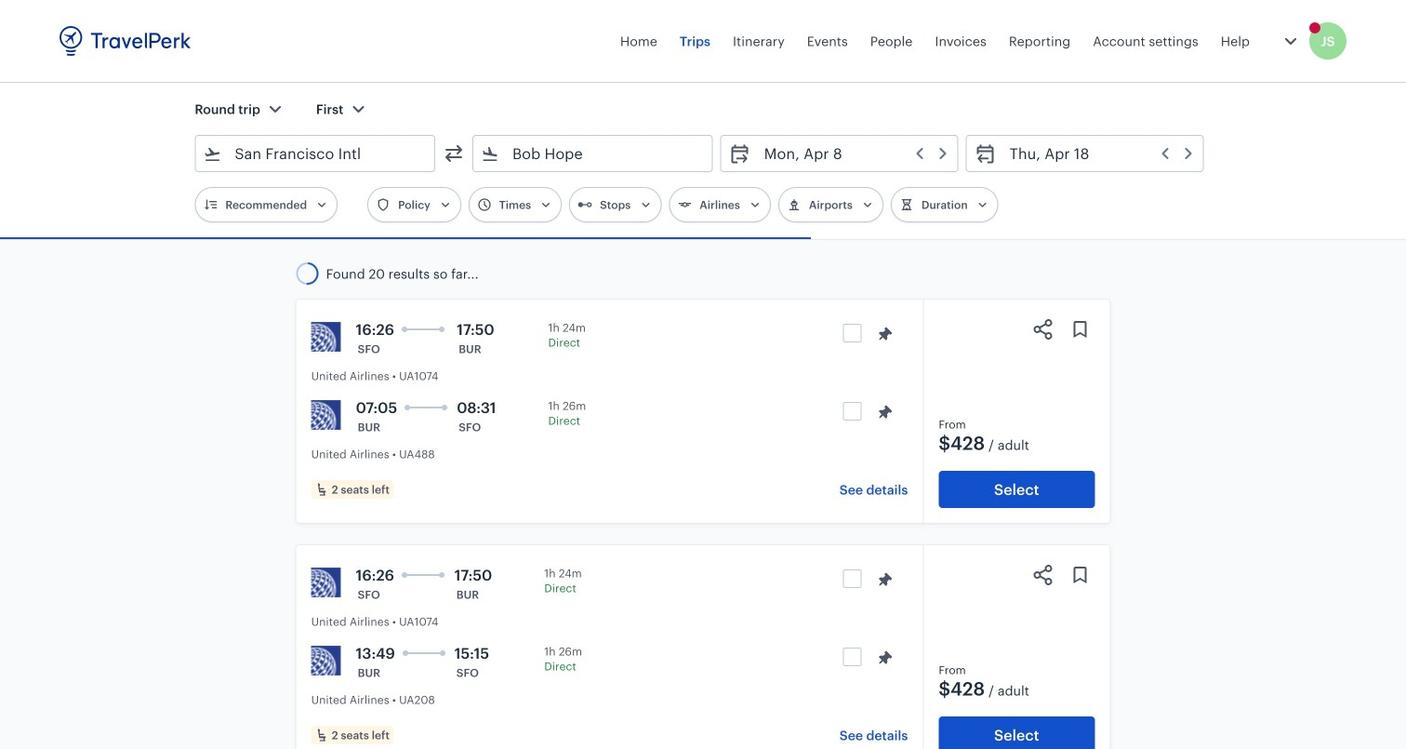Task type: locate. For each thing, give the bounding box(es) containing it.
1 vertical spatial united airlines image
[[311, 400, 341, 430]]

united airlines image
[[311, 322, 341, 352], [311, 400, 341, 430], [311, 568, 341, 597]]

2 vertical spatial united airlines image
[[311, 568, 341, 597]]

Depart field
[[751, 139, 951, 168]]

united airlines image
[[311, 646, 341, 675]]

2 united airlines image from the top
[[311, 400, 341, 430]]

Return field
[[997, 139, 1196, 168]]

0 vertical spatial united airlines image
[[311, 322, 341, 352]]



Task type: vqa. For each thing, say whether or not it's contained in the screenshot.
Depart Text Field
no



Task type: describe. For each thing, give the bounding box(es) containing it.
From search field
[[222, 139, 410, 168]]

1 united airlines image from the top
[[311, 322, 341, 352]]

3 united airlines image from the top
[[311, 568, 341, 597]]

To search field
[[500, 139, 688, 168]]



